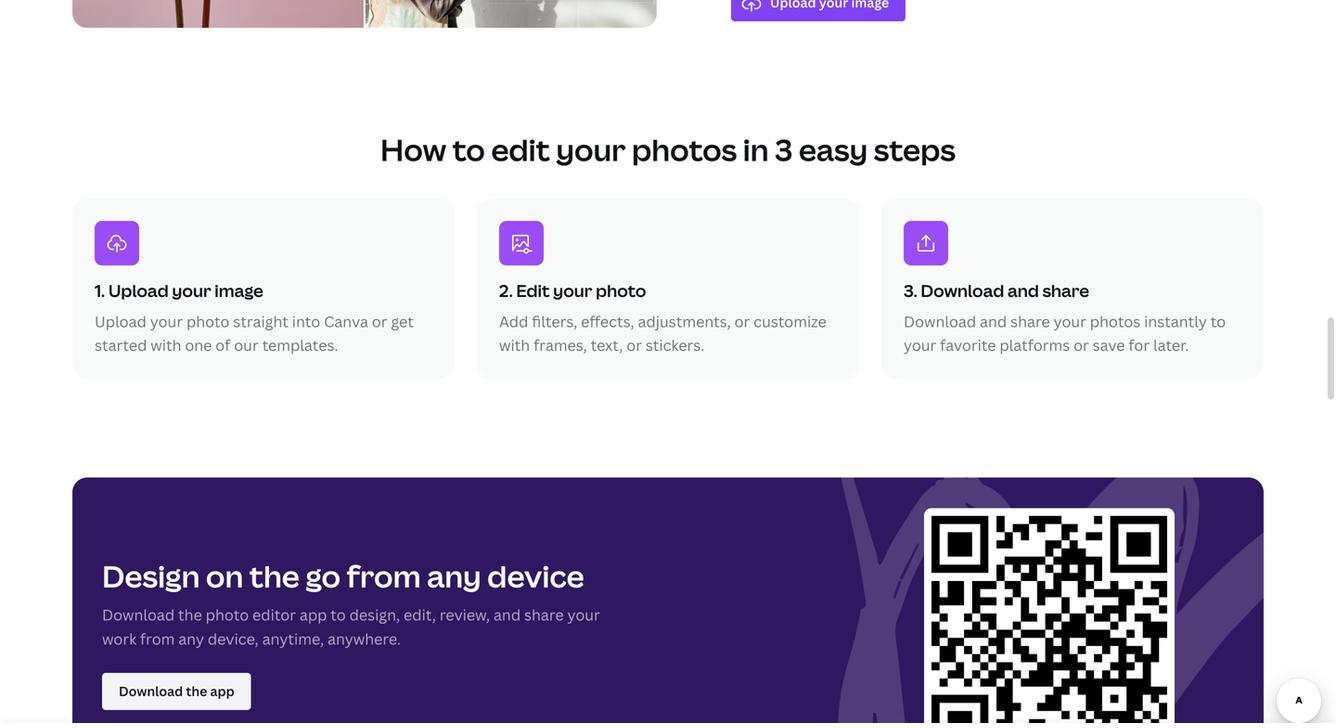 Task type: locate. For each thing, give the bounding box(es) containing it.
to right the instantly
[[1211, 311, 1227, 331]]

1.
[[95, 279, 105, 302]]

0 horizontal spatial and
[[494, 605, 521, 625]]

and inside design on the go from any device download the photo editor app to design, edit, review, and share your work from any device, anytime, anywhere.
[[494, 605, 521, 625]]

0 vertical spatial download
[[921, 279, 1005, 302]]

1 vertical spatial to
[[1211, 311, 1227, 331]]

later.
[[1154, 335, 1190, 355]]

your inside design on the go from any device download the photo editor app to design, edit, review, and share your work from any device, anytime, anywhere.
[[568, 605, 600, 625]]

1 vertical spatial and
[[980, 311, 1008, 331]]

photo inside the 2. edit your photo add filters, effects, adjustments, or customize with frames, text, or stickers.
[[596, 279, 647, 302]]

with inside the 2. edit your photo add filters, effects, adjustments, or customize with frames, text, or stickers.
[[499, 335, 530, 355]]

editor
[[253, 605, 296, 625]]

1 horizontal spatial with
[[499, 335, 530, 355]]

0 vertical spatial photo
[[596, 279, 647, 302]]

1 horizontal spatial and
[[980, 311, 1008, 331]]

or left save
[[1074, 335, 1090, 355]]

effects,
[[581, 311, 635, 331]]

2 vertical spatial share
[[525, 605, 564, 625]]

1 vertical spatial upload
[[95, 311, 147, 331]]

0 vertical spatial from
[[347, 556, 421, 597]]

and right review,
[[494, 605, 521, 625]]

photos inside 3. download and share download and share your photos instantly to your favorite platforms or save for later.
[[1091, 311, 1141, 331]]

1 horizontal spatial to
[[453, 129, 485, 170]]

any up review,
[[427, 556, 481, 597]]

1 vertical spatial photo
[[187, 311, 230, 331]]

add
[[499, 311, 529, 331]]

photo up one
[[187, 311, 230, 331]]

your
[[556, 129, 626, 170], [172, 279, 211, 302], [553, 279, 593, 302], [150, 311, 183, 331], [1054, 311, 1087, 331], [904, 335, 937, 355], [568, 605, 600, 625]]

photo
[[596, 279, 647, 302], [187, 311, 230, 331], [206, 605, 249, 625]]

2 with from the left
[[499, 335, 530, 355]]

the up editor
[[250, 556, 300, 597]]

0 horizontal spatial photos
[[632, 129, 737, 170]]

1 vertical spatial photos
[[1091, 311, 1141, 331]]

instantly
[[1145, 311, 1208, 331]]

0 horizontal spatial the
[[178, 605, 202, 625]]

from up design,
[[347, 556, 421, 597]]

any left device,
[[178, 629, 204, 649]]

or
[[372, 311, 388, 331], [735, 311, 750, 331], [627, 335, 642, 355], [1074, 335, 1090, 355]]

to left 'edit'
[[453, 129, 485, 170]]

2 vertical spatial and
[[494, 605, 521, 625]]

share
[[1043, 279, 1090, 302], [1011, 311, 1051, 331], [525, 605, 564, 625]]

photos
[[632, 129, 737, 170], [1091, 311, 1141, 331]]

and up favorite
[[980, 311, 1008, 331]]

with
[[151, 335, 181, 355], [499, 335, 530, 355]]

0 vertical spatial and
[[1008, 279, 1040, 302]]

download up work
[[102, 605, 175, 625]]

any
[[427, 556, 481, 597], [178, 629, 204, 649]]

0 horizontal spatial with
[[151, 335, 181, 355]]

into
[[292, 311, 321, 331]]

customize
[[754, 311, 827, 331]]

upload
[[108, 279, 169, 302], [95, 311, 147, 331]]

platforms
[[1000, 335, 1071, 355]]

edit,
[[404, 605, 436, 625]]

photo up device,
[[206, 605, 249, 625]]

0 horizontal spatial from
[[140, 629, 175, 649]]

steps
[[874, 129, 956, 170]]

edit
[[517, 279, 550, 302]]

3.
[[904, 279, 918, 302]]

to inside design on the go from any device download the photo editor app to design, edit, review, and share your work from any device, anytime, anywhere.
[[331, 605, 346, 625]]

and up platforms
[[1008, 279, 1040, 302]]

2 vertical spatial download
[[102, 605, 175, 625]]

0 horizontal spatial any
[[178, 629, 204, 649]]

to right 'app'
[[331, 605, 346, 625]]

with left one
[[151, 335, 181, 355]]

to
[[453, 129, 485, 170], [1211, 311, 1227, 331], [331, 605, 346, 625]]

1 horizontal spatial the
[[250, 556, 300, 597]]

or inside 3. download and share download and share your photos instantly to your favorite platforms or save for later.
[[1074, 335, 1090, 355]]

photos left in
[[632, 129, 737, 170]]

upload up started
[[95, 311, 147, 331]]

0 vertical spatial photos
[[632, 129, 737, 170]]

1 with from the left
[[151, 335, 181, 355]]

or left get
[[372, 311, 388, 331]]

download up favorite
[[904, 311, 977, 331]]

how
[[381, 129, 447, 170]]

with inside 1. upload your image upload your photo straight into canva or get started with one of our templates.
[[151, 335, 181, 355]]

adjustments,
[[638, 311, 731, 331]]

photos up save
[[1091, 311, 1141, 331]]

straight
[[233, 311, 289, 331]]

from
[[347, 556, 421, 597], [140, 629, 175, 649]]

1 horizontal spatial photos
[[1091, 311, 1141, 331]]

2 horizontal spatial to
[[1211, 311, 1227, 331]]

upload right 1.
[[108, 279, 169, 302]]

the
[[250, 556, 300, 597], [178, 605, 202, 625]]

download right 3.
[[921, 279, 1005, 302]]

2. edit your photo add filters, effects, adjustments, or customize with frames, text, or stickers.
[[499, 279, 827, 355]]

app
[[300, 605, 327, 625]]

and
[[1008, 279, 1040, 302], [980, 311, 1008, 331], [494, 605, 521, 625]]

our
[[234, 335, 259, 355]]

photo up effects,
[[596, 279, 647, 302]]

with down add
[[499, 335, 530, 355]]

2 vertical spatial photo
[[206, 605, 249, 625]]

from right work
[[140, 629, 175, 649]]

save
[[1093, 335, 1126, 355]]

the down the design
[[178, 605, 202, 625]]

download
[[921, 279, 1005, 302], [904, 311, 977, 331], [102, 605, 175, 625]]

1 vertical spatial from
[[140, 629, 175, 649]]

frames,
[[534, 335, 587, 355]]

0 vertical spatial any
[[427, 556, 481, 597]]

2 vertical spatial to
[[331, 605, 346, 625]]

1 vertical spatial share
[[1011, 311, 1051, 331]]

0 vertical spatial upload
[[108, 279, 169, 302]]

1 horizontal spatial any
[[427, 556, 481, 597]]

0 horizontal spatial to
[[331, 605, 346, 625]]



Task type: vqa. For each thing, say whether or not it's contained in the screenshot.
2nd BY from right
no



Task type: describe. For each thing, give the bounding box(es) containing it.
easy
[[799, 129, 868, 170]]

text,
[[591, 335, 623, 355]]

qr code to download canva photo editor image
[[925, 508, 1175, 723]]

device
[[488, 556, 585, 597]]

2 horizontal spatial and
[[1008, 279, 1040, 302]]

work
[[102, 629, 137, 649]]

to inside 3. download and share download and share your photos instantly to your favorite platforms or save for later.
[[1211, 311, 1227, 331]]

review,
[[440, 605, 490, 625]]

one
[[185, 335, 212, 355]]

share inside design on the go from any device download the photo editor app to design, edit, review, and share your work from any device, anytime, anywhere.
[[525, 605, 564, 625]]

of
[[216, 335, 231, 355]]

anywhere.
[[328, 629, 401, 649]]

0 vertical spatial share
[[1043, 279, 1090, 302]]

1 vertical spatial the
[[178, 605, 202, 625]]

started
[[95, 335, 147, 355]]

download inside design on the go from any device download the photo editor app to design, edit, review, and share your work from any device, anytime, anywhere.
[[102, 605, 175, 625]]

1 vertical spatial any
[[178, 629, 204, 649]]

1. upload your image upload your photo straight into canva or get started with one of our templates.
[[95, 279, 414, 355]]

templates.
[[262, 335, 338, 355]]

get
[[391, 311, 414, 331]]

or right text,
[[627, 335, 642, 355]]

design
[[102, 556, 200, 597]]

or inside 1. upload your image upload your photo straight into canva or get started with one of our templates.
[[372, 311, 388, 331]]

how to edit your photos in 3 easy steps
[[381, 129, 956, 170]]

2.
[[499, 279, 513, 302]]

for
[[1129, 335, 1150, 355]]

stickers.
[[646, 335, 705, 355]]

3. download and share download and share your photos instantly to your favorite platforms or save for later.
[[904, 279, 1227, 355]]

canva
[[324, 311, 369, 331]]

image
[[215, 279, 263, 302]]

0 vertical spatial the
[[250, 556, 300, 597]]

filters,
[[532, 311, 578, 331]]

design on the go from any device download the photo editor app to design, edit, review, and share your work from any device, anytime, anywhere.
[[102, 556, 600, 649]]

0 vertical spatial to
[[453, 129, 485, 170]]

photo inside design on the go from any device download the photo editor app to design, edit, review, and share your work from any device, anytime, anywhere.
[[206, 605, 249, 625]]

1 vertical spatial download
[[904, 311, 977, 331]]

edit
[[491, 129, 550, 170]]

photo inside 1. upload your image upload your photo straight into canva or get started with one of our templates.
[[187, 311, 230, 331]]

1 horizontal spatial from
[[347, 556, 421, 597]]

3
[[775, 129, 793, 170]]

on
[[206, 556, 243, 597]]

design,
[[350, 605, 400, 625]]

your inside the 2. edit your photo add filters, effects, adjustments, or customize with frames, text, or stickers.
[[553, 279, 593, 302]]

go
[[306, 556, 341, 597]]

anytime,
[[262, 629, 324, 649]]

or left customize
[[735, 311, 750, 331]]

in
[[743, 129, 769, 170]]

device,
[[208, 629, 259, 649]]

favorite
[[941, 335, 997, 355]]



